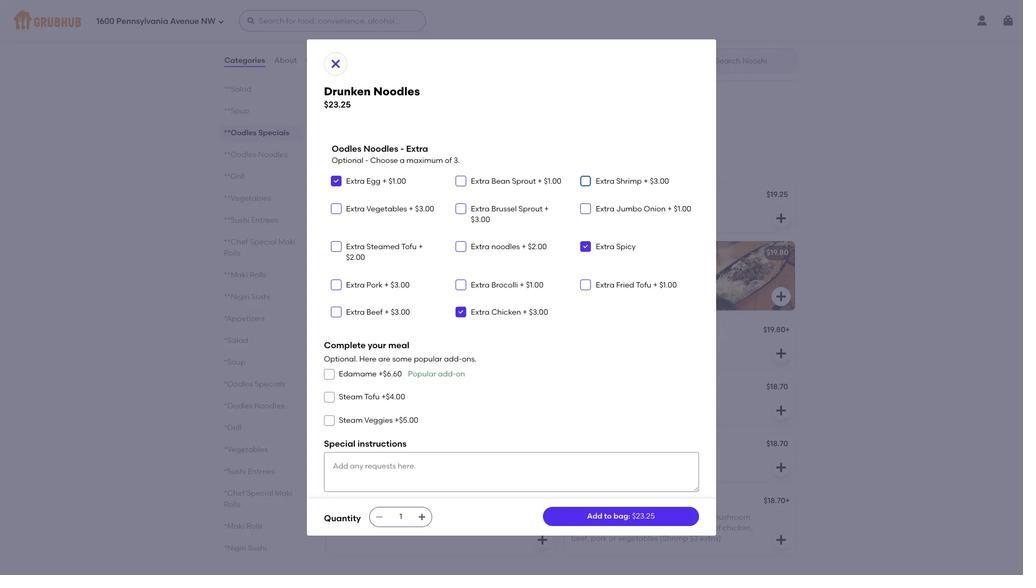 Task type: describe. For each thing, give the bounding box(es) containing it.
*vegetables tab
[[224, 444, 298, 456]]

extra brocolli + $1.00
[[471, 281, 543, 290]]

here
[[359, 355, 377, 364]]

2 vertical spatial fried
[[388, 498, 406, 507]]

choice
[[686, 524, 712, 533]]

*maki rolls tab
[[224, 521, 298, 532]]

yum
[[588, 498, 604, 507]]

a
[[400, 156, 405, 165]]

steam tofu + $4.00
[[339, 393, 405, 402]]

*oodles specials
[[224, 380, 285, 389]]

pork
[[366, 281, 382, 290]]

extra for extra beef
[[346, 308, 365, 317]]

2 vertical spatial $18.70
[[764, 497, 785, 506]]

$19.25
[[766, 190, 788, 199]]

rolls inside the **chef special maki rolls
[[224, 249, 240, 258]]

singapore
[[332, 498, 370, 507]]

drunken for drunken noodles $23.25
[[324, 85, 371, 98]]

maximum
[[406, 156, 443, 165]]

goreng
[[350, 248, 377, 258]]

extra for extra fried tofu
[[596, 281, 614, 290]]

$3.00 for extra shrimp + $3.00
[[650, 177, 669, 186]]

$1.00 for extra jumbo onion + $1.00
[[674, 204, 691, 213]]

reviews
[[306, 56, 336, 65]]

**sushi entrees tab
[[224, 215, 298, 226]]

oodles noodles - extra optional - choose a maximum of 3.
[[332, 144, 460, 165]]

extra for extra vegetables
[[346, 204, 365, 213]]

to
[[604, 512, 612, 521]]

$19.80 + for mee goreng
[[525, 247, 551, 256]]

**oodles noodles tab
[[224, 149, 298, 160]]

sprout.
[[659, 524, 684, 533]]

rice
[[371, 97, 387, 106]]

pho bo
[[332, 441, 358, 450]]

edamame
[[339, 370, 377, 379]]

meal
[[388, 341, 409, 351]]

categories button
[[224, 42, 266, 80]]

*oodles for *oodles specials
[[224, 380, 253, 389]]

pho
[[332, 441, 347, 450]]

$3.00 inside the extra brussel sprout + $3.00
[[471, 215, 490, 224]]

2 vertical spatial tofu
[[364, 393, 380, 402]]

$18.70 button for pho bo button
[[565, 434, 795, 482]]

curry for suicide curry
[[600, 40, 620, 49]]

curry for red curry
[[349, 40, 369, 49]]

*soup
[[224, 358, 246, 367]]

pork
[[591, 535, 607, 544]]

*oodles noodles
[[224, 402, 284, 411]]

noodles inside oodles noodles - extra optional - choose a maximum of 3.
[[363, 144, 398, 154]]

entrees for **sushi entrees
[[251, 216, 278, 225]]

edamame + $6.60
[[339, 370, 402, 379]]

bean
[[639, 524, 657, 533]]

fried for tofu
[[616, 281, 634, 290]]

**oodles specials tab
[[224, 127, 298, 139]]

special instructions
[[324, 439, 407, 449]]

extra for extra steamed tofu
[[346, 243, 365, 252]]

*appetizers tab
[[224, 313, 298, 324]]

0 vertical spatial thai
[[332, 97, 349, 106]]

steam veggies + $5.00
[[339, 416, 418, 425]]

$3.00 for extra beef + $3.00
[[391, 308, 410, 317]]

entrees for *sushi entrees
[[248, 467, 275, 476]]

with
[[647, 513, 662, 522]]

onion
[[644, 204, 666, 213]]

$3.00 for extra vegetables + $3.00
[[415, 204, 434, 213]]

**oodles down oodles
[[324, 159, 374, 173]]

*salad
[[224, 336, 248, 345]]

$6.60
[[383, 370, 402, 379]]

your
[[368, 341, 386, 351]]

0 vertical spatial on
[[603, 248, 612, 258]]

sour
[[609, 513, 624, 522]]

specials for *oodles specials
[[255, 380, 285, 389]]

extra for extra jumbo onion
[[596, 204, 614, 213]]

noodles inside tab
[[255, 402, 284, 411]]

extra for extra bean sprout
[[471, 177, 490, 186]]

**oodles for **oodles noodles tab
[[224, 150, 256, 159]]

1 vertical spatial on
[[456, 370, 465, 379]]

**sushi
[[224, 216, 249, 225]]

sushi for **nigiri sushi
[[251, 293, 270, 302]]

*sushi
[[224, 467, 246, 476]]

extra for extra brussel sprout
[[471, 204, 490, 213]]

*oodles for *oodles noodles
[[224, 402, 253, 411]]

+ inside extra steamed tofu + $2.00
[[418, 243, 423, 252]]

of inside oodles noodles - extra optional - choose a maximum of 3.
[[445, 156, 452, 165]]

specials for **oodles specials
[[258, 128, 289, 137]]

instructions
[[357, 439, 407, 449]]

drunken noodles
[[571, 191, 634, 200]]

**grill tab
[[224, 171, 298, 182]]

*sushi entrees tab
[[224, 466, 298, 477]]

bo
[[348, 441, 358, 450]]

extra for extra pork
[[346, 281, 365, 290]]

steamed
[[366, 243, 400, 252]]

about button
[[274, 42, 297, 80]]

extra chicken + $3.00
[[471, 308, 548, 317]]

0 vertical spatial -
[[400, 144, 404, 154]]

noodles
[[491, 243, 520, 252]]

about
[[274, 56, 297, 65]]

beef,
[[571, 535, 589, 544]]

1 vertical spatial thai
[[349, 384, 365, 393]]

complete your meal optional. here are some popular add-ons.
[[324, 341, 476, 364]]

extra fried tofu + $1.00
[[596, 281, 677, 290]]

noodles,
[[679, 513, 710, 522]]

oodles
[[332, 144, 361, 154]]

pho bo button
[[326, 434, 556, 482]]

mee
[[332, 248, 348, 258]]

fried for rice
[[350, 97, 369, 106]]

bean
[[491, 177, 510, 186]]

the
[[614, 248, 626, 258]]

**salad tab
[[224, 84, 298, 95]]

sushi for *nigiri sushi
[[248, 544, 267, 553]]

drunken noodles $23.25
[[324, 85, 420, 110]]

**nigiri sushi tab
[[224, 291, 298, 303]]

laksa
[[355, 191, 376, 200]]

$1.00 for extra fried tofu + $1.00
[[659, 281, 677, 290]]

0 horizontal spatial -
[[365, 156, 368, 165]]

bag:
[[613, 512, 630, 521]]

noodles on the boat image
[[715, 242, 795, 311]]

2 vertical spatial $19.80 +
[[763, 326, 790, 335]]

are
[[378, 355, 390, 364]]

**oodles noodles inside tab
[[224, 150, 288, 159]]

**chef
[[224, 238, 248, 247]]

extra vegetables + $3.00
[[346, 204, 434, 213]]

$1.00 for extra bean sprout + $1.00
[[544, 177, 561, 186]]

reviews button
[[305, 42, 336, 80]]

(shrimp
[[660, 535, 688, 544]]

**grill
[[224, 172, 245, 181]]

tom yum noodle soup
[[571, 498, 653, 507]]

*nigiri sushi
[[224, 544, 267, 553]]

extra steamed tofu + $2.00
[[346, 243, 423, 262]]

*maki
[[224, 522, 244, 531]]



Task type: vqa. For each thing, say whether or not it's contained in the screenshot.
& "min"
no



Task type: locate. For each thing, give the bounding box(es) containing it.
$20.90
[[762, 39, 785, 48]]

drunken inside drunken noodles $23.25
[[324, 85, 371, 98]]

$3
[[690, 535, 698, 544]]

$3.00 up the extra noodles + $2.00
[[471, 215, 490, 224]]

*soup tab
[[224, 357, 298, 368]]

svg image inside main navigation navigation
[[1002, 14, 1014, 27]]

maki inside the **chef special maki rolls
[[278, 238, 296, 247]]

*nigiri
[[224, 544, 246, 553]]

&
[[631, 524, 637, 533]]

drunken for drunken noodles
[[571, 191, 602, 200]]

extra
[[406, 144, 428, 154], [346, 177, 365, 186], [471, 177, 490, 186], [596, 177, 614, 186], [346, 204, 365, 213], [471, 204, 490, 213], [596, 204, 614, 213], [346, 243, 365, 252], [471, 243, 490, 252], [596, 243, 614, 252], [346, 281, 365, 290], [471, 281, 490, 290], [596, 281, 614, 290], [346, 308, 365, 317], [471, 308, 490, 317]]

suicide
[[571, 40, 598, 49]]

main navigation navigation
[[0, 0, 1023, 42]]

add- inside complete your meal optional. here are some popular add-ons.
[[444, 355, 462, 364]]

**oodles inside 'tab'
[[224, 128, 257, 137]]

maki for *chef special maki rolls
[[275, 489, 292, 498]]

maki down the *sushi entrees tab
[[275, 489, 292, 498]]

sprout for extra brussel sprout
[[518, 204, 543, 213]]

sprout
[[512, 177, 536, 186], [518, 204, 543, 213]]

on down ons.
[[456, 370, 465, 379]]

**sushi entrees
[[224, 216, 278, 225]]

broth
[[626, 513, 645, 522]]

0 vertical spatial $19.80 +
[[525, 39, 551, 48]]

pad
[[332, 384, 347, 393]]

special down **sushi entrees 'tab' on the top left of page
[[250, 238, 277, 247]]

*oodles noodles tab
[[224, 401, 298, 412]]

tofu down edamame + $6.60
[[364, 393, 380, 402]]

drunken down reviews button at left
[[324, 85, 371, 98]]

curry inside button
[[332, 191, 353, 200]]

spicy down jumbo
[[616, 243, 636, 252]]

**maki rolls
[[224, 271, 266, 280]]

extra left chicken
[[471, 308, 490, 317]]

**oodles up **grill
[[224, 150, 256, 159]]

entrees inside the *sushi entrees tab
[[248, 467, 275, 476]]

extra up drunken noodles on the right top
[[596, 177, 614, 186]]

vegetables
[[618, 535, 658, 544]]

tofu down boat
[[636, 281, 651, 290]]

2 steam from the top
[[339, 416, 363, 425]]

optional
[[332, 156, 363, 165]]

of inside spicy and sour broth with rice noodles, mushroom, tomato, cilantro & bean sprout. choice of chicken, beef, pork or vegetables (shrimp $3 extra)
[[714, 524, 721, 533]]

extra left steamed
[[346, 243, 365, 252]]

$3.00 for extra chicken + $3.00
[[529, 308, 548, 317]]

avenue
[[170, 16, 199, 26]]

extra egg + $1.00
[[346, 177, 406, 186]]

1 $18.70 button from the top
[[565, 377, 795, 425]]

*salad tab
[[224, 335, 298, 346]]

1 vertical spatial -
[[365, 156, 368, 165]]

1 steam from the top
[[339, 393, 363, 402]]

1 horizontal spatial **oodles noodles
[[324, 159, 423, 173]]

-
[[400, 144, 404, 154], [365, 156, 368, 165]]

noodles on the boat
[[571, 248, 645, 258]]

$3.00 right chicken
[[529, 308, 548, 317]]

thai left rice
[[332, 97, 349, 106]]

1 horizontal spatial $2.00
[[528, 243, 547, 252]]

0 vertical spatial steam
[[339, 393, 363, 402]]

**salad
[[224, 85, 251, 94]]

$23.25 inside drunken noodles $23.25
[[324, 100, 351, 110]]

entrees down *vegetables tab
[[248, 467, 275, 476]]

$3.00 right pork
[[390, 281, 410, 290]]

1 vertical spatial tofu
[[636, 281, 651, 290]]

0 horizontal spatial **oodles noodles
[[224, 150, 288, 159]]

$4.00
[[386, 393, 405, 402]]

0 vertical spatial of
[[445, 156, 452, 165]]

special for *chef special maki rolls
[[246, 489, 273, 498]]

extra pork + $3.00
[[346, 281, 410, 290]]

specials inside tab
[[255, 380, 285, 389]]

Special instructions text field
[[324, 453, 699, 492]]

tofu for extra steamed tofu
[[401, 243, 417, 252]]

complete
[[324, 341, 366, 351]]

1 vertical spatial fried
[[616, 281, 634, 290]]

0 vertical spatial specials
[[258, 128, 289, 137]]

0 horizontal spatial of
[[445, 156, 452, 165]]

0 vertical spatial $18.70
[[766, 383, 788, 392]]

fried inside button
[[350, 97, 369, 106]]

0 vertical spatial $2.00
[[528, 243, 547, 252]]

1 vertical spatial $2.00
[[346, 253, 365, 262]]

entrees down **vegetables tab
[[251, 216, 278, 225]]

noodles inside drunken noodles $23.25
[[373, 85, 420, 98]]

some
[[392, 355, 412, 364]]

sprout inside the extra brussel sprout + $3.00
[[518, 204, 543, 213]]

$3.00 right beef
[[391, 308, 410, 317]]

1 horizontal spatial -
[[400, 144, 404, 154]]

*maki rolls
[[224, 522, 263, 531]]

drunken down extra shrimp + $3.00
[[571, 191, 602, 200]]

2 $18.70 button from the top
[[565, 434, 795, 482]]

spicy and sour broth with rice noodles, mushroom, tomato, cilantro & bean sprout. choice of chicken, beef, pork or vegetables (shrimp $3 extra)
[[571, 513, 753, 544]]

rolls right **maki
[[250, 271, 266, 280]]

*oodles inside tab
[[224, 380, 253, 389]]

**soup
[[224, 107, 249, 116]]

extra for extra chicken
[[471, 308, 490, 317]]

1 vertical spatial entrees
[[248, 467, 275, 476]]

**chef special maki rolls
[[224, 238, 296, 258]]

*chef special maki rolls tab
[[224, 488, 298, 510]]

0 vertical spatial drunken
[[324, 85, 371, 98]]

rolls down **chef
[[224, 249, 240, 258]]

tofu right steamed
[[401, 243, 417, 252]]

pad thai button
[[326, 377, 556, 425]]

extra inside the extra brussel sprout + $3.00
[[471, 204, 490, 213]]

special left instructions
[[324, 439, 355, 449]]

$3.00
[[650, 177, 669, 186], [415, 204, 434, 213], [471, 215, 490, 224], [390, 281, 410, 290], [391, 308, 410, 317], [529, 308, 548, 317]]

0 horizontal spatial fried
[[350, 97, 369, 106]]

1 horizontal spatial fried
[[388, 498, 406, 507]]

tofu for extra fried tofu
[[636, 281, 651, 290]]

3.
[[454, 156, 460, 165]]

maki down **sushi entrees 'tab' on the top left of page
[[278, 238, 296, 247]]

$3.00 up onion
[[650, 177, 669, 186]]

curry left laksa
[[332, 191, 353, 200]]

**vegetables tab
[[224, 193, 298, 204]]

rolls right *maki
[[246, 522, 263, 531]]

+ inside the extra brussel sprout + $3.00
[[544, 204, 549, 213]]

1 horizontal spatial tofu
[[401, 243, 417, 252]]

1 vertical spatial sushi
[[248, 544, 267, 553]]

0 vertical spatial sushi
[[251, 293, 270, 302]]

curry right suicide
[[600, 40, 620, 49]]

0 horizontal spatial spicy
[[571, 513, 591, 522]]

*grill
[[224, 424, 241, 433]]

cilantro
[[602, 524, 629, 533]]

1 vertical spatial $23.25
[[632, 512, 655, 521]]

$18.70 for pho bo button
[[766, 440, 788, 449]]

0 vertical spatial $18.70 button
[[565, 377, 795, 425]]

suicide curry
[[571, 40, 620, 49]]

vegetables
[[366, 204, 407, 213]]

1 vertical spatial drunken
[[571, 191, 602, 200]]

brussel
[[491, 204, 517, 213]]

maki for **chef special maki rolls
[[278, 238, 296, 247]]

spicy up tomato,
[[571, 513, 591, 522]]

sprout for extra bean sprout
[[512, 177, 536, 186]]

thai down edamame
[[349, 384, 365, 393]]

add- down popular
[[438, 370, 456, 379]]

**oodles down **soup
[[224, 128, 257, 137]]

0 vertical spatial maki
[[278, 238, 296, 247]]

**soup tab
[[224, 105, 298, 117]]

extra up the curry laksa at the left top
[[346, 177, 365, 186]]

curry
[[349, 40, 369, 49], [600, 40, 620, 49], [332, 191, 353, 200]]

1 horizontal spatial drunken
[[571, 191, 602, 200]]

shrimp
[[616, 177, 642, 186]]

0 vertical spatial entrees
[[251, 216, 278, 225]]

curry right red
[[349, 40, 369, 49]]

extra shrimp + $3.00
[[596, 177, 669, 186]]

special for **chef special maki rolls
[[250, 238, 277, 247]]

0 vertical spatial tofu
[[401, 243, 417, 252]]

popular add-on
[[408, 370, 465, 379]]

1 vertical spatial $18.70
[[766, 440, 788, 449]]

of left 3.
[[445, 156, 452, 165]]

specials down '**soup' tab
[[258, 128, 289, 137]]

optional.
[[324, 355, 358, 364]]

0 horizontal spatial $23.25
[[324, 100, 351, 110]]

**oodles for **oodles specials 'tab' at the left of page
[[224, 128, 257, 137]]

- left choose
[[365, 156, 368, 165]]

1 vertical spatial sprout
[[518, 204, 543, 213]]

0 vertical spatial spicy
[[616, 243, 636, 252]]

rolls down *chef on the left bottom
[[224, 500, 240, 509]]

**oodles specials
[[224, 128, 289, 137]]

choose
[[370, 156, 398, 165]]

extra down the curry laksa at the left top
[[346, 204, 365, 213]]

2 horizontal spatial fried
[[616, 281, 634, 290]]

0 horizontal spatial on
[[456, 370, 465, 379]]

extra for extra shrimp
[[596, 177, 614, 186]]

nw
[[201, 16, 216, 26]]

0 horizontal spatial $2.00
[[346, 253, 365, 262]]

0 horizontal spatial drunken
[[324, 85, 371, 98]]

drunken
[[324, 85, 371, 98], [571, 191, 602, 200]]

$23.25 up "bean"
[[632, 512, 655, 521]]

*chef
[[224, 489, 245, 498]]

1 vertical spatial steam
[[339, 416, 363, 425]]

of up the extra)
[[714, 524, 721, 533]]

jumbo
[[616, 204, 642, 213]]

0 vertical spatial sprout
[[512, 177, 536, 186]]

entrees inside **sushi entrees 'tab'
[[251, 216, 278, 225]]

*oodles inside tab
[[224, 402, 253, 411]]

1 horizontal spatial on
[[603, 248, 612, 258]]

egg
[[366, 177, 381, 186]]

fried left rice
[[350, 97, 369, 106]]

1 vertical spatial $19.80 +
[[525, 247, 551, 256]]

**maki rolls tab
[[224, 270, 298, 281]]

$20.90 +
[[762, 39, 790, 48]]

tofu inside extra steamed tofu + $2.00
[[401, 243, 417, 252]]

$3.00 right vegetables on the top left of the page
[[415, 204, 434, 213]]

specials up *oodles noodles tab
[[255, 380, 285, 389]]

steam for steam veggies
[[339, 416, 363, 425]]

$18.70 +
[[764, 497, 790, 506]]

0 horizontal spatial tofu
[[364, 393, 380, 402]]

extra inside extra steamed tofu + $2.00
[[346, 243, 365, 252]]

**chef special maki rolls tab
[[224, 237, 298, 259]]

spicy inside spicy and sour broth with rice noodles, mushroom, tomato, cilantro & bean sprout. choice of chicken, beef, pork or vegetables (shrimp $3 extra)
[[571, 513, 591, 522]]

chicken
[[491, 308, 521, 317]]

curry laksa button
[[326, 185, 556, 232]]

**vegetables
[[224, 194, 271, 203]]

extra left boat
[[596, 243, 614, 252]]

1 horizontal spatial spicy
[[616, 243, 636, 252]]

mee goreng
[[332, 248, 377, 258]]

2 horizontal spatial tofu
[[636, 281, 651, 290]]

0 vertical spatial $23.25
[[324, 100, 351, 110]]

noodles inside tab
[[258, 150, 288, 159]]

1 horizontal spatial of
[[714, 524, 721, 533]]

special inside *chef special maki rolls
[[246, 489, 273, 498]]

1 *oodles from the top
[[224, 380, 253, 389]]

$19.80 + for red curry
[[525, 39, 551, 48]]

extra left brussel
[[471, 204, 490, 213]]

boat
[[628, 248, 645, 258]]

**nigiri
[[224, 293, 249, 302]]

$3.00 for extra pork + $3.00
[[390, 281, 410, 290]]

steam
[[339, 393, 363, 402], [339, 416, 363, 425]]

$2.00 inside extra steamed tofu + $2.00
[[346, 253, 365, 262]]

extra inside oodles noodles - extra optional - choose a maximum of 3.
[[406, 144, 428, 154]]

1 vertical spatial spicy
[[571, 513, 591, 522]]

extra left noodles
[[471, 243, 490, 252]]

**maki
[[224, 271, 248, 280]]

0 vertical spatial special
[[250, 238, 277, 247]]

on left the
[[603, 248, 612, 258]]

*oodles up *grill
[[224, 402, 253, 411]]

1600
[[96, 16, 114, 26]]

extra down drunken noodles on the right top
[[596, 204, 614, 213]]

maki inside *chef special maki rolls
[[275, 489, 292, 498]]

pad thai
[[332, 384, 365, 393]]

special inside the **chef special maki rolls
[[250, 238, 277, 247]]

$5.00
[[399, 416, 418, 425]]

extra for extra noodles
[[471, 243, 490, 252]]

steam for steam tofu
[[339, 393, 363, 402]]

svg image
[[1002, 14, 1014, 27], [333, 178, 339, 185], [582, 178, 589, 185], [582, 205, 589, 212], [536, 212, 549, 225], [775, 212, 788, 225], [333, 282, 339, 288], [458, 282, 464, 288], [582, 282, 589, 288], [775, 348, 788, 360], [775, 405, 788, 417], [775, 462, 788, 474], [418, 513, 426, 522], [536, 534, 549, 547], [775, 534, 788, 547]]

extra bean sprout + $1.00
[[471, 177, 561, 186]]

categories
[[224, 56, 265, 65]]

(spicy)
[[389, 97, 414, 106]]

*nigiri sushi tab
[[224, 543, 298, 554]]

fried up input item quantity number field
[[388, 498, 406, 507]]

2 *oodles from the top
[[224, 402, 253, 411]]

1 vertical spatial of
[[714, 524, 721, 533]]

**oodles inside tab
[[224, 150, 256, 159]]

thai fried rice (spicy) button
[[326, 90, 556, 138]]

0 vertical spatial *oodles
[[224, 380, 253, 389]]

extra spicy
[[596, 243, 636, 252]]

pennsylvania
[[116, 16, 168, 26]]

1 vertical spatial add-
[[438, 370, 456, 379]]

*grill tab
[[224, 423, 298, 434]]

sprout right bean
[[512, 177, 536, 186]]

extra for extra brocolli
[[471, 281, 490, 290]]

extra brussel sprout + $3.00
[[471, 204, 549, 224]]

1 vertical spatial *oodles
[[224, 402, 253, 411]]

$23.25 left rice
[[324, 100, 351, 110]]

sushi down *maki rolls tab on the left
[[248, 544, 267, 553]]

quantity
[[324, 514, 361, 524]]

1 vertical spatial $18.70 button
[[565, 434, 795, 482]]

tomato,
[[571, 524, 600, 533]]

$18.70 button for 'pad thai' button
[[565, 377, 795, 425]]

sushi up the *appetizers tab
[[251, 293, 270, 302]]

Input item quantity number field
[[389, 508, 413, 527]]

thai fried rice (spicy)
[[332, 97, 414, 106]]

extra jumbo onion + $1.00
[[596, 204, 691, 213]]

popular
[[408, 370, 436, 379]]

extra down the noodles on the boat
[[596, 281, 614, 290]]

add- up popular add-on
[[444, 355, 462, 364]]

**oodles noodles up egg
[[324, 159, 423, 173]]

singapore stir-fried noodles
[[332, 498, 438, 507]]

extra up maximum
[[406, 144, 428, 154]]

1 vertical spatial specials
[[255, 380, 285, 389]]

extra left bean
[[471, 177, 490, 186]]

extra left beef
[[346, 308, 365, 317]]

extra for extra egg
[[346, 177, 365, 186]]

beef
[[366, 308, 383, 317]]

soup
[[634, 498, 653, 507]]

Search Nooshi search field
[[714, 56, 795, 66]]

0 vertical spatial fried
[[350, 97, 369, 106]]

extra left pork
[[346, 281, 365, 290]]

add
[[587, 512, 602, 521]]

1 vertical spatial special
[[324, 439, 355, 449]]

$1.00
[[389, 177, 406, 186], [544, 177, 561, 186], [674, 204, 691, 213], [526, 281, 543, 290], [659, 281, 677, 290]]

1 horizontal spatial $23.25
[[632, 512, 655, 521]]

sprout right brussel
[[518, 204, 543, 213]]

svg image
[[247, 17, 255, 25], [218, 18, 224, 25], [329, 58, 342, 70], [775, 60, 788, 73], [458, 178, 464, 185], [333, 205, 339, 212], [333, 244, 339, 250], [458, 244, 464, 250], [582, 244, 589, 250], [775, 291, 788, 303], [333, 309, 339, 315], [458, 309, 464, 315], [326, 371, 332, 378], [326, 394, 332, 401], [375, 513, 384, 522]]

fried down the
[[616, 281, 634, 290]]

**oodles noodles down **oodles specials
[[224, 150, 288, 159]]

steam down edamame
[[339, 393, 363, 402]]

1 vertical spatial maki
[[275, 489, 292, 498]]

special down the *sushi entrees tab
[[246, 489, 273, 498]]

0 vertical spatial add-
[[444, 355, 462, 364]]

specials inside 'tab'
[[258, 128, 289, 137]]

tom
[[571, 498, 587, 507]]

*oodles down *soup
[[224, 380, 253, 389]]

extra left brocolli
[[471, 281, 490, 290]]

*oodles specials tab
[[224, 379, 298, 390]]

2 vertical spatial special
[[246, 489, 273, 498]]

$18.70 for 'pad thai' button
[[766, 383, 788, 392]]

- up a at the left top of page
[[400, 144, 404, 154]]

sushi inside *nigiri sushi tab
[[248, 544, 267, 553]]

steam up bo
[[339, 416, 363, 425]]

mushroom,
[[712, 513, 753, 522]]

rolls inside *chef special maki rolls
[[224, 500, 240, 509]]

sushi inside **nigiri sushi tab
[[251, 293, 270, 302]]

brocolli
[[491, 281, 518, 290]]



